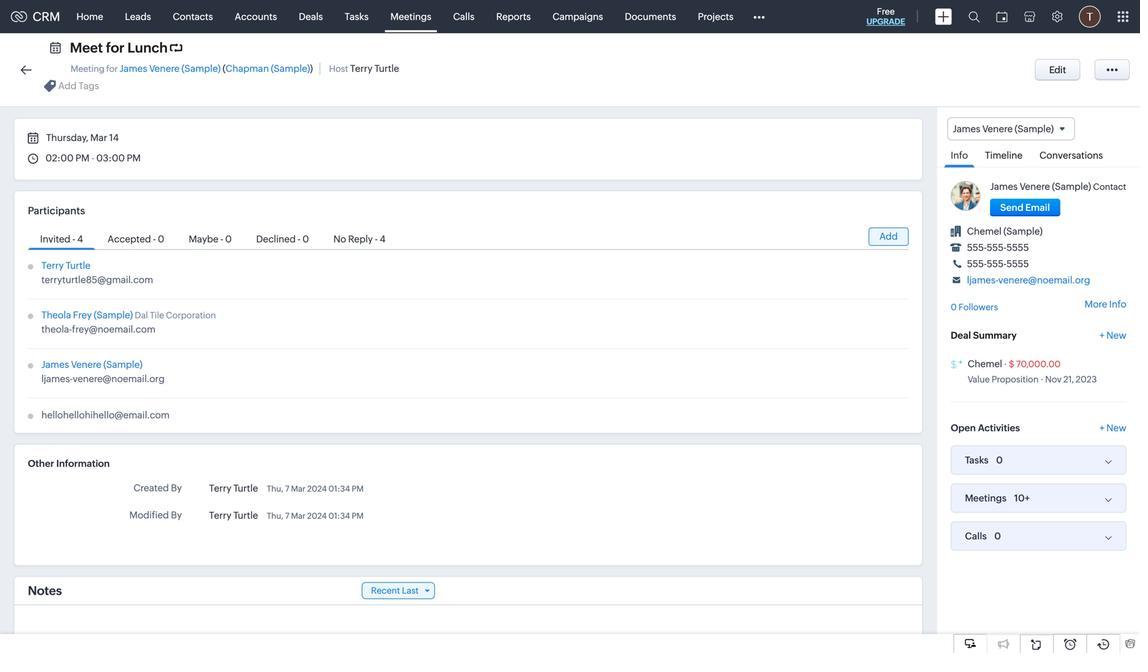 Task type: locate. For each thing, give the bounding box(es) containing it.
+ new link
[[1100, 331, 1127, 348]]

mar
[[90, 132, 107, 143], [291, 485, 306, 494], [291, 512, 306, 521]]

new
[[1107, 331, 1127, 341], [1107, 423, 1127, 434]]

deal
[[951, 331, 972, 341]]

2 by from the top
[[171, 510, 182, 521]]

thursday,
[[46, 132, 88, 143]]

james inside 'james venere (sample) ljames-venere@noemail.org'
[[41, 360, 69, 370]]

2 vertical spatial mar
[[291, 512, 306, 521]]

- for maybe - 0
[[221, 234, 223, 245]]

0 vertical spatial + new
[[1100, 331, 1127, 341]]

crm
[[33, 10, 60, 24]]

0 vertical spatial meetings
[[391, 11, 432, 22]]

james down lunch
[[120, 63, 147, 74]]

- left 03:00
[[91, 153, 94, 164]]

new inside + new link
[[1107, 331, 1127, 341]]

0 horizontal spatial tasks
[[345, 11, 369, 22]]

0 vertical spatial calls
[[453, 11, 475, 22]]

hellohellohihello@email.com
[[41, 410, 170, 421]]

)
[[310, 63, 313, 74]]

participants
[[28, 205, 85, 217]]

info link
[[945, 141, 975, 168]]

0 vertical spatial 555-555-5555
[[968, 243, 1030, 253]]

1 vertical spatial thu, 7 mar 2024 01:34 pm
[[267, 512, 364, 521]]

chemel
[[968, 226, 1002, 237], [968, 359, 1003, 370]]

7
[[285, 485, 290, 494], [285, 512, 290, 521]]

0 vertical spatial thu, 7 mar 2024 01:34 pm
[[267, 485, 364, 494]]

1 vertical spatial ljames-venere@noemail.org link
[[41, 374, 165, 385]]

mar for modified by
[[291, 512, 306, 521]]

1 vertical spatial info
[[1110, 299, 1127, 310]]

1 vertical spatial thu,
[[267, 512, 284, 521]]

thu, 7 mar 2024 01:34 pm for modified by
[[267, 512, 364, 521]]

venere for james venere (sample) contact
[[1020, 181, 1051, 192]]

1 horizontal spatial meetings
[[966, 493, 1007, 504]]

chemel up value
[[968, 359, 1003, 370]]

james venere (sample) link down lunch
[[120, 63, 221, 74]]

1 horizontal spatial ·
[[1041, 375, 1044, 385]]

activities
[[979, 423, 1021, 434]]

james venere (sample) link for james venere (sample) contact
[[991, 181, 1092, 192]]

0 vertical spatial add
[[58, 80, 77, 91]]

frey
[[73, 310, 92, 321]]

corporation
[[166, 311, 216, 321]]

0 horizontal spatial 4
[[77, 234, 83, 245]]

1 vertical spatial new
[[1107, 423, 1127, 434]]

2023
[[1076, 375, 1098, 385]]

1 vertical spatial 555-555-5555
[[968, 259, 1030, 270]]

4
[[77, 234, 83, 245], [380, 234, 386, 245]]

terryturtle85@gmail.com link
[[41, 275, 153, 286]]

james venere (sample) link down theola-frey@noemail.com link
[[41, 360, 143, 370]]

2 + from the top
[[1100, 423, 1105, 434]]

0 horizontal spatial add
[[58, 80, 77, 91]]

0 vertical spatial venere@noemail.org
[[999, 275, 1091, 286]]

(sample)
[[182, 63, 221, 74], [271, 63, 310, 74], [1015, 124, 1055, 134], [1053, 181, 1092, 192], [1004, 226, 1043, 237], [94, 310, 133, 321], [103, 360, 143, 370]]

0 horizontal spatial calls
[[453, 11, 475, 22]]

add inside add "link"
[[880, 231, 898, 242]]

calendar image
[[997, 11, 1008, 22]]

(sample) up frey@noemail.com
[[94, 310, 133, 321]]

4 right invited
[[77, 234, 83, 245]]

555-
[[968, 243, 987, 253], [987, 243, 1007, 253], [968, 259, 987, 270], [987, 259, 1007, 270]]

for
[[106, 40, 125, 56], [106, 64, 118, 74]]

venere@noemail.org up hellohellohihello@email.com
[[73, 374, 165, 385]]

by for modified by
[[171, 510, 182, 521]]

tasks down open activities
[[966, 455, 989, 466]]

(sample) up timeline link
[[1015, 124, 1055, 134]]

accepted
[[108, 234, 151, 245]]

more info link
[[1085, 299, 1127, 310]]

venere
[[149, 63, 180, 74], [983, 124, 1013, 134], [1020, 181, 1051, 192], [71, 360, 101, 370]]

0 horizontal spatial meetings
[[391, 11, 432, 22]]

venere down timeline
[[1020, 181, 1051, 192]]

2 vertical spatial james venere (sample) link
[[41, 360, 143, 370]]

james down theola-
[[41, 360, 69, 370]]

tasks right "deals"
[[345, 11, 369, 22]]

0 vertical spatial 5555
[[1007, 243, 1030, 253]]

venere for james venere (sample)
[[983, 124, 1013, 134]]

- right invited
[[72, 234, 75, 245]]

venere@noemail.org up more
[[999, 275, 1091, 286]]

0 vertical spatial 2024
[[307, 485, 327, 494]]

terry right host
[[350, 63, 373, 74]]

2024 for created by
[[307, 485, 327, 494]]

(sample) inside 'james venere (sample) ljames-venere@noemail.org'
[[103, 360, 143, 370]]

1 horizontal spatial ljames-
[[968, 275, 999, 286]]

mar for created by
[[291, 485, 306, 494]]

ljames-venere@noemail.org link up hellohellohihello@email.com
[[41, 374, 165, 385]]

ljames- down theola-
[[41, 374, 73, 385]]

1 thu, 7 mar 2024 01:34 pm from the top
[[267, 485, 364, 494]]

0 vertical spatial terry turtle
[[209, 483, 258, 494]]

free upgrade
[[867, 6, 906, 26]]

by right created
[[171, 483, 182, 494]]

0 vertical spatial by
[[171, 483, 182, 494]]

1 terry turtle from the top
[[209, 483, 258, 494]]

chemel inside chemel · $ 70,000.00 value proposition · nov 21, 2023
[[968, 359, 1003, 370]]

theola
[[41, 310, 71, 321]]

info right more
[[1110, 299, 1127, 310]]

1 vertical spatial calls
[[966, 531, 988, 542]]

projects link
[[687, 0, 745, 33]]

2 2024 from the top
[[307, 512, 327, 521]]

2 01:34 from the top
[[329, 512, 350, 521]]

2 terry turtle from the top
[[209, 511, 258, 522]]

1 horizontal spatial venere@noemail.org
[[999, 275, 1091, 286]]

10+
[[1015, 493, 1031, 504]]

venere up timeline link
[[983, 124, 1013, 134]]

+
[[1100, 331, 1105, 341], [1100, 423, 1105, 434]]

1 4 from the left
[[77, 234, 83, 245]]

james down timeline
[[991, 181, 1018, 192]]

1 vertical spatial 5555
[[1007, 259, 1030, 270]]

2 thu, 7 mar 2024 01:34 pm from the top
[[267, 512, 364, 521]]

1 horizontal spatial info
[[1110, 299, 1127, 310]]

1 horizontal spatial 4
[[380, 234, 386, 245]]

thu, for created by
[[267, 485, 284, 494]]

meetings left 10+
[[966, 493, 1007, 504]]

0 vertical spatial info
[[951, 150, 969, 161]]

lunch
[[128, 40, 168, 56]]

None button
[[1036, 59, 1081, 81], [991, 199, 1061, 217], [1036, 59, 1081, 81], [991, 199, 1061, 217]]

venere inside 'james venere (sample) ljames-venere@noemail.org'
[[71, 360, 101, 370]]

deals link
[[288, 0, 334, 33]]

for down meet for lunch
[[106, 64, 118, 74]]

1 vertical spatial 7
[[285, 512, 290, 521]]

1 01:34 from the top
[[329, 485, 350, 494]]

- right declined
[[298, 234, 301, 245]]

profile element
[[1072, 0, 1110, 33]]

chapman
[[226, 63, 269, 74]]

other
[[28, 459, 54, 470]]

(sample) right chapman
[[271, 63, 310, 74]]

0 horizontal spatial venere@noemail.org
[[73, 374, 165, 385]]

upgrade
[[867, 17, 906, 26]]

2 thu, from the top
[[267, 512, 284, 521]]

1 vertical spatial terry turtle
[[209, 511, 258, 522]]

1 by from the top
[[171, 483, 182, 494]]

value
[[968, 375, 991, 385]]

1 7 from the top
[[285, 485, 290, 494]]

no reply - 4
[[334, 234, 386, 245]]

1 vertical spatial mar
[[291, 485, 306, 494]]

1 vertical spatial +
[[1100, 423, 1105, 434]]

0 horizontal spatial ·
[[1005, 360, 1008, 370]]

0 horizontal spatial info
[[951, 150, 969, 161]]

created
[[134, 483, 169, 494]]

· left the nov
[[1041, 375, 1044, 385]]

1 new from the top
[[1107, 331, 1127, 341]]

james up info link
[[953, 124, 981, 134]]

- right accepted
[[153, 234, 156, 245]]

01:34
[[329, 485, 350, 494], [329, 512, 350, 521]]

accounts link
[[224, 0, 288, 33]]

5555 up ljames-venere@noemail.org in the right of the page
[[1007, 259, 1030, 270]]

james inside field
[[953, 124, 981, 134]]

venere@noemail.org inside 'james venere (sample) ljames-venere@noemail.org'
[[73, 374, 165, 385]]

0
[[158, 234, 164, 245], [225, 234, 232, 245], [303, 234, 309, 245], [951, 303, 957, 313], [997, 455, 1003, 466], [995, 531, 1002, 542]]

james venere (sample) link down conversations at the top right of the page
[[991, 181, 1092, 192]]

-
[[91, 153, 94, 164], [72, 234, 75, 245], [153, 234, 156, 245], [221, 234, 223, 245], [298, 234, 301, 245], [375, 234, 378, 245]]

2 7 from the top
[[285, 512, 290, 521]]

0 vertical spatial 01:34
[[329, 485, 350, 494]]

host terry turtle
[[329, 63, 399, 74]]

meet for lunch
[[70, 40, 168, 56]]

venere@noemail.org
[[999, 275, 1091, 286], [73, 374, 165, 385]]

meetings left the calls link
[[391, 11, 432, 22]]

1 horizontal spatial calls
[[966, 531, 988, 542]]

1 thu, from the top
[[267, 485, 284, 494]]

2024
[[307, 485, 327, 494], [307, 512, 327, 521]]

(
[[223, 63, 226, 74]]

0 vertical spatial 7
[[285, 485, 290, 494]]

host
[[329, 64, 348, 74]]

(sample) left '('
[[182, 63, 221, 74]]

0 vertical spatial new
[[1107, 331, 1127, 341]]

by
[[171, 483, 182, 494], [171, 510, 182, 521]]

4 right reply
[[380, 234, 386, 245]]

modified by
[[129, 510, 182, 521]]

hellohellohihello@email.com link
[[41, 410, 170, 421]]

1 horizontal spatial ljames-venere@noemail.org link
[[968, 275, 1091, 286]]

ljames-
[[968, 275, 999, 286], [41, 374, 73, 385]]

free
[[878, 6, 895, 17]]

search element
[[961, 0, 989, 33]]

·
[[1005, 360, 1008, 370], [1041, 375, 1044, 385]]

1 horizontal spatial tasks
[[966, 455, 989, 466]]

0 vertical spatial chemel
[[968, 226, 1002, 237]]

(sample) down frey@noemail.com
[[103, 360, 143, 370]]

5555 down chemel (sample) link
[[1007, 243, 1030, 253]]

reply
[[348, 234, 373, 245]]

1 vertical spatial by
[[171, 510, 182, 521]]

turtle
[[375, 63, 399, 74], [66, 260, 90, 271], [233, 483, 258, 494], [233, 511, 258, 522]]

2 for from the top
[[106, 64, 118, 74]]

(sample) down conversations at the top right of the page
[[1053, 181, 1092, 192]]

1 vertical spatial add
[[880, 231, 898, 242]]

1 vertical spatial chemel
[[968, 359, 1003, 370]]

add link
[[869, 228, 909, 246]]

logo image
[[11, 11, 27, 22]]

terry right created by
[[209, 483, 232, 494]]

1 vertical spatial venere@noemail.org
[[73, 374, 165, 385]]

james for james venere (sample) contact
[[991, 181, 1018, 192]]

meetings
[[391, 11, 432, 22], [966, 493, 1007, 504]]

1 vertical spatial meetings
[[966, 493, 1007, 504]]

add for add tags
[[58, 80, 77, 91]]

1 vertical spatial for
[[106, 64, 118, 74]]

terry turtle for created by
[[209, 483, 258, 494]]

0 horizontal spatial ljames-venere@noemail.org link
[[41, 374, 165, 385]]

James Venere (Sample) field
[[948, 117, 1076, 141]]

thu, for modified by
[[267, 512, 284, 521]]

chemel for chemel · $ 70,000.00 value proposition · nov 21, 2023
[[968, 359, 1003, 370]]

documents
[[625, 11, 677, 22]]

proposition
[[992, 375, 1039, 385]]

last
[[402, 586, 419, 597]]

0 vertical spatial james venere (sample) link
[[120, 63, 221, 74]]

0 vertical spatial +
[[1100, 331, 1105, 341]]

for inside the meeting for james venere (sample) ( chapman (sample) )
[[106, 64, 118, 74]]

info left timeline
[[951, 150, 969, 161]]

terry turtle for modified by
[[209, 511, 258, 522]]

venere down lunch
[[149, 63, 180, 74]]

chemel up ljames-venere@noemail.org in the right of the page
[[968, 226, 1002, 237]]

0 followers
[[951, 303, 999, 313]]

0 vertical spatial for
[[106, 40, 125, 56]]

03:00
[[96, 153, 125, 164]]

1 vertical spatial + new
[[1100, 423, 1127, 434]]

0 vertical spatial mar
[[90, 132, 107, 143]]

search image
[[969, 11, 981, 22]]

terry right "modified by"
[[209, 511, 232, 522]]

thu,
[[267, 485, 284, 494], [267, 512, 284, 521]]

leads
[[125, 11, 151, 22]]

by right "modified"
[[171, 510, 182, 521]]

5555
[[1007, 243, 1030, 253], [1007, 259, 1030, 270]]

projects
[[698, 11, 734, 22]]

1 vertical spatial 01:34
[[329, 512, 350, 521]]

declined
[[256, 234, 296, 245]]

1 vertical spatial james venere (sample) link
[[991, 181, 1092, 192]]

for right the meet
[[106, 40, 125, 56]]

terry down invited
[[41, 260, 64, 271]]

james venere (sample) link
[[120, 63, 221, 74], [991, 181, 1092, 192], [41, 360, 143, 370]]

created by
[[134, 483, 182, 494]]

for for james
[[106, 64, 118, 74]]

1 horizontal spatial add
[[880, 231, 898, 242]]

2024 for modified by
[[307, 512, 327, 521]]

01:34 for created by
[[329, 485, 350, 494]]

tasks link
[[334, 0, 380, 33]]

1 vertical spatial ljames-
[[41, 374, 73, 385]]

· left $
[[1005, 360, 1008, 370]]

venere inside field
[[983, 124, 1013, 134]]

ljames-venere@noemail.org link down chemel (sample)
[[968, 275, 1091, 286]]

tasks
[[345, 11, 369, 22], [966, 455, 989, 466]]

0 vertical spatial tasks
[[345, 11, 369, 22]]

1 for from the top
[[106, 40, 125, 56]]

for for lunch
[[106, 40, 125, 56]]

1 + new from the top
[[1100, 331, 1127, 341]]

1 2024 from the top
[[307, 485, 327, 494]]

1 vertical spatial 2024
[[307, 512, 327, 521]]

profile image
[[1080, 6, 1101, 28]]

recent
[[371, 586, 400, 597]]

campaigns link
[[542, 0, 614, 33]]

0 vertical spatial thu,
[[267, 485, 284, 494]]

2 + new from the top
[[1100, 423, 1127, 434]]

0 vertical spatial ljames-
[[968, 275, 999, 286]]

ljames- up followers
[[968, 275, 999, 286]]

james venere (sample) ljames-venere@noemail.org
[[41, 360, 165, 385]]

0 vertical spatial ljames-venere@noemail.org link
[[968, 275, 1091, 286]]

chemel · $ 70,000.00 value proposition · nov 21, 2023
[[968, 359, 1098, 385]]

- right maybe
[[221, 234, 223, 245]]

0 horizontal spatial ljames-
[[41, 374, 73, 385]]

venere down theola-frey@noemail.com link
[[71, 360, 101, 370]]



Task type: describe. For each thing, give the bounding box(es) containing it.
other information
[[28, 459, 110, 470]]

terry turtle link
[[41, 260, 90, 271]]

02:00
[[45, 153, 74, 164]]

chemel (sample)
[[968, 226, 1043, 237]]

information
[[56, 459, 110, 470]]

chemel link
[[968, 359, 1003, 370]]

meeting
[[71, 64, 105, 74]]

(sample) up ljames-venere@noemail.org in the right of the page
[[1004, 226, 1043, 237]]

more info
[[1085, 299, 1127, 310]]

nov
[[1046, 375, 1062, 385]]

thursday, mar 14
[[44, 132, 119, 143]]

maybe
[[189, 234, 219, 245]]

james for james venere (sample) ljames-venere@noemail.org
[[41, 360, 69, 370]]

add for add
[[880, 231, 898, 242]]

70,000.00
[[1017, 360, 1061, 370]]

venere for james venere (sample) ljames-venere@noemail.org
[[71, 360, 101, 370]]

conversations
[[1040, 150, 1104, 161]]

timeline
[[986, 150, 1023, 161]]

1 5555 from the top
[[1007, 243, 1030, 253]]

open
[[951, 423, 977, 434]]

meetings link
[[380, 0, 443, 33]]

home
[[76, 11, 103, 22]]

deal summary
[[951, 331, 1017, 341]]

2 4 from the left
[[380, 234, 386, 245]]

terryturtle85@gmail.com
[[41, 275, 153, 286]]

7 for modified by
[[285, 512, 290, 521]]

01:34 for modified by
[[329, 512, 350, 521]]

- for accepted - 0
[[153, 234, 156, 245]]

frey@noemail.com
[[72, 324, 156, 335]]

7 for created by
[[285, 485, 290, 494]]

notes
[[28, 585, 62, 598]]

invited - 4
[[40, 234, 83, 245]]

ljames-venere@noemail.org
[[968, 275, 1091, 286]]

21,
[[1064, 375, 1075, 385]]

recent last
[[371, 586, 419, 597]]

more
[[1085, 299, 1108, 310]]

invited
[[40, 234, 70, 245]]

theola frey (sample) dal tile corporation theola-frey@noemail.com
[[41, 310, 216, 335]]

tags
[[79, 80, 99, 91]]

2 new from the top
[[1107, 423, 1127, 434]]

james for james venere (sample)
[[953, 124, 981, 134]]

dal
[[135, 311, 148, 321]]

theola-
[[41, 324, 72, 335]]

james venere (sample) contact
[[991, 181, 1127, 192]]

campaigns
[[553, 11, 604, 22]]

Other Modules field
[[745, 6, 774, 28]]

(sample) inside "theola frey (sample) dal tile corporation theola-frey@noemail.com"
[[94, 310, 133, 321]]

2 5555 from the top
[[1007, 259, 1030, 270]]

chapman (sample) link
[[226, 63, 310, 74]]

conversations link
[[1033, 141, 1111, 167]]

turtle inside terry turtle terryturtle85@gmail.com
[[66, 260, 90, 271]]

open activities
[[951, 423, 1021, 434]]

terry turtle terryturtle85@gmail.com
[[41, 260, 153, 286]]

tile
[[150, 311, 164, 321]]

deals
[[299, 11, 323, 22]]

modified
[[129, 510, 169, 521]]

home link
[[66, 0, 114, 33]]

create menu element
[[928, 0, 961, 33]]

contact
[[1094, 182, 1127, 192]]

1 555-555-5555 from the top
[[968, 243, 1030, 253]]

1 + from the top
[[1100, 331, 1105, 341]]

calls link
[[443, 0, 486, 33]]

chemel (sample) link
[[968, 226, 1043, 237]]

james venere (sample)
[[953, 124, 1055, 134]]

james venere (sample) link for james venere (sample) ljames-venere@noemail.org
[[41, 360, 143, 370]]

(sample) inside field
[[1015, 124, 1055, 134]]

meet
[[70, 40, 103, 56]]

crm link
[[11, 10, 60, 24]]

accepted - 0
[[108, 234, 164, 245]]

2 555-555-5555 from the top
[[968, 259, 1030, 270]]

1 vertical spatial tasks
[[966, 455, 989, 466]]

declined - 0
[[256, 234, 309, 245]]

summary
[[974, 331, 1017, 341]]

thu, 7 mar 2024 01:34 pm for created by
[[267, 485, 364, 494]]

chemel for chemel (sample)
[[968, 226, 1002, 237]]

0 vertical spatial ·
[[1005, 360, 1008, 370]]

documents link
[[614, 0, 687, 33]]

reports
[[497, 11, 531, 22]]

1 vertical spatial ·
[[1041, 375, 1044, 385]]

theola frey (sample) link
[[41, 310, 133, 321]]

theola-frey@noemail.com link
[[41, 324, 156, 335]]

add tags
[[58, 80, 99, 91]]

02:00 pm - 03:00 pm
[[45, 153, 141, 164]]

- for invited - 4
[[72, 234, 75, 245]]

accounts
[[235, 11, 277, 22]]

followers
[[959, 303, 999, 313]]

- right reply
[[375, 234, 378, 245]]

reports link
[[486, 0, 542, 33]]

- for declined - 0
[[298, 234, 301, 245]]

meeting for james venere (sample) ( chapman (sample) )
[[71, 63, 313, 74]]

contacts
[[173, 11, 213, 22]]

ljames- inside 'james venere (sample) ljames-venere@noemail.org'
[[41, 374, 73, 385]]

create menu image
[[936, 8, 953, 25]]

by for created by
[[171, 483, 182, 494]]

contacts link
[[162, 0, 224, 33]]

terry inside terry turtle terryturtle85@gmail.com
[[41, 260, 64, 271]]

no
[[334, 234, 346, 245]]



Task type: vqa. For each thing, say whether or not it's contained in the screenshot.


